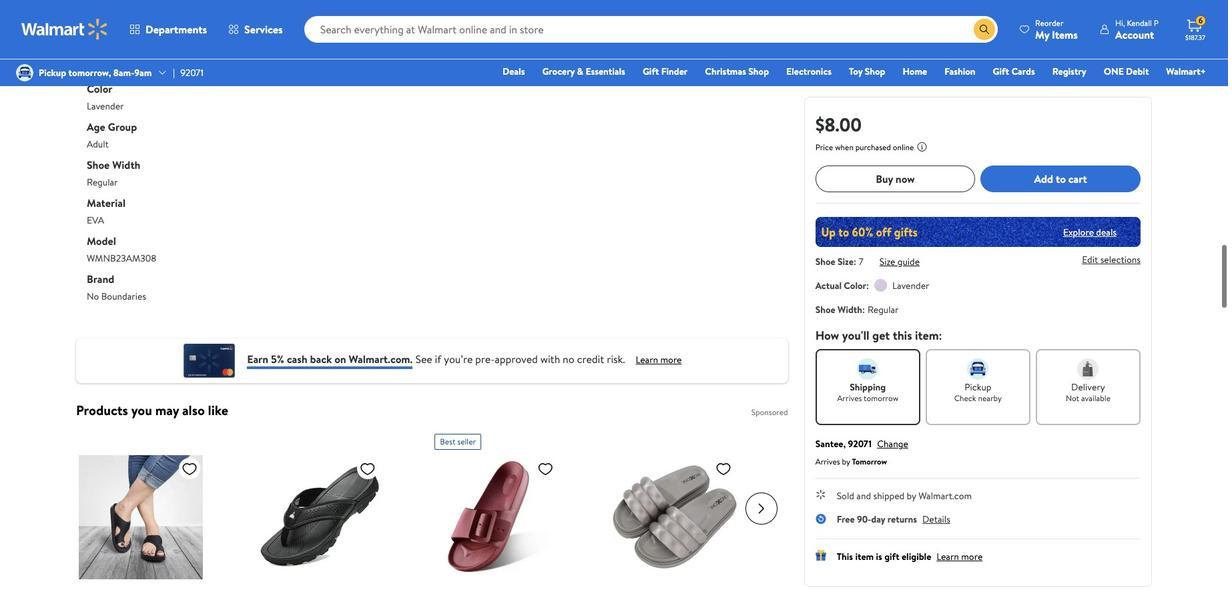 Task type: describe. For each thing, give the bounding box(es) containing it.
adult
[[87, 137, 109, 151]]

walmart image
[[21, 19, 108, 40]]

width inside gender female shoe closure slide, slip-on color lavender age group adult shoe width regular material eva model wmnb23am308 brand no boundaries
[[112, 157, 141, 172]]

walmart+ link
[[1161, 64, 1213, 79]]

|
[[173, 66, 175, 79]]

how you'll get this item:
[[816, 327, 943, 344]]

shoe down actual
[[816, 303, 836, 316]]

1 size from the left
[[838, 255, 854, 268]]

santee,
[[816, 437, 846, 451]]

learn more button
[[937, 550, 983, 564]]

92071 for santee,
[[848, 437, 872, 451]]

sponsored
[[752, 406, 788, 418]]

departments
[[146, 22, 207, 37]]

registry link
[[1047, 64, 1093, 79]]

cash
[[287, 352, 308, 367]]

eva
[[87, 213, 104, 227]]

fashion link
[[939, 64, 982, 79]]

toy shop link
[[843, 64, 892, 79]]

gift cards link
[[987, 64, 1041, 79]]

1 horizontal spatial width
[[838, 303, 863, 316]]

: for color
[[867, 279, 869, 292]]

with
[[541, 352, 560, 367]]

cards
[[1012, 65, 1035, 78]]

grocery & essentials
[[542, 65, 626, 78]]

seller
[[458, 436, 476, 447]]

may
[[155, 401, 179, 419]]

walmart.com
[[919, 489, 972, 503]]

products
[[76, 401, 128, 419]]

sold and shipped by walmart.com
[[837, 489, 972, 503]]

tomorrow
[[852, 456, 887, 467]]

6 $187.37
[[1186, 15, 1206, 42]]

add to cart button
[[981, 166, 1141, 192]]

departments button
[[119, 13, 218, 45]]

purchased
[[856, 142, 891, 153]]

capitalone image
[[182, 344, 237, 378]]

tomorrow
[[864, 393, 899, 404]]

is
[[876, 550, 883, 564]]

fashion
[[945, 65, 976, 78]]

1 horizontal spatial color
[[844, 279, 867, 292]]

risk.
[[607, 352, 625, 367]]

5%
[[271, 352, 284, 367]]

1 horizontal spatial by
[[907, 489, 917, 503]]

shoe up actual
[[816, 255, 836, 268]]

also
[[182, 401, 205, 419]]

pickup for check
[[965, 381, 992, 394]]

gifting made easy image
[[816, 550, 826, 561]]

home link
[[897, 64, 934, 79]]

aerothotic aster womens open toe slide sandal image
[[79, 455, 203, 579]]

best seller
[[440, 436, 476, 447]]

back
[[310, 352, 332, 367]]

christmas shop link
[[699, 64, 775, 79]]

gift for gift cards
[[993, 65, 1010, 78]]

eligible
[[902, 550, 932, 564]]

gift
[[885, 550, 900, 564]]

to
[[1056, 171, 1066, 186]]

hi, kendall p account
[[1116, 17, 1159, 42]]

6
[[1199, 15, 1203, 26]]

pickup tomorrow, 8am-9am
[[39, 66, 152, 79]]

slide,
[[87, 61, 108, 74]]

free
[[837, 513, 855, 526]]

next slide for products you may also like list image
[[746, 492, 778, 524]]

shoe up slide,
[[87, 43, 110, 58]]

pre-
[[475, 352, 495, 367]]

returns
[[888, 513, 917, 526]]

by inside santee, 92071 change arrives by tomorrow
[[842, 456, 850, 467]]

see
[[416, 352, 432, 367]]

more inside 'element'
[[661, 353, 682, 367]]

add to favorites list, aerothotic aster womens open toe slide sandal image
[[182, 460, 198, 477]]

7
[[859, 255, 864, 268]]

this
[[893, 327, 913, 344]]

on
[[335, 352, 346, 367]]

earn 5% cash back on walmart.com. see if you're pre-approved with no credit risk.
[[247, 352, 625, 367]]

&
[[577, 65, 584, 78]]

delivery not available
[[1066, 381, 1111, 404]]

you
[[131, 401, 152, 419]]

details button
[[923, 513, 951, 526]]

gift finder
[[643, 65, 688, 78]]

kendall
[[1127, 17, 1152, 28]]

one debit
[[1104, 65, 1149, 78]]

you'll
[[842, 327, 870, 344]]

pickup for tomorrow,
[[39, 66, 66, 79]]

Walmart Site-Wide search field
[[304, 16, 998, 43]]

1 product group from the left
[[79, 428, 238, 608]]

actual color :
[[816, 279, 869, 292]]

this
[[837, 550, 853, 564]]

earn
[[247, 352, 269, 367]]

change
[[877, 437, 909, 451]]

shoe size : 7
[[816, 255, 864, 268]]

day
[[872, 513, 886, 526]]

edit selections
[[1083, 253, 1141, 267]]

deals
[[1097, 225, 1117, 239]]

account
[[1116, 27, 1155, 42]]

1 vertical spatial more
[[962, 550, 983, 564]]

details
[[923, 513, 951, 526]]

1 horizontal spatial learn
[[937, 550, 959, 564]]

: for size
[[854, 255, 857, 268]]

womens padded strap slide sandals; stylish open toe sandals in 4 fashionable colors image
[[613, 455, 737, 579]]

electronics
[[787, 65, 832, 78]]

wmnb23am308
[[87, 251, 156, 265]]



Task type: locate. For each thing, give the bounding box(es) containing it.
learn inside 'element'
[[636, 353, 658, 367]]

0 horizontal spatial 92071
[[180, 66, 204, 79]]

approved
[[495, 352, 538, 367]]

deals link
[[497, 64, 531, 79]]

regular up 'get'
[[868, 303, 899, 316]]

arrives left tomorrow
[[838, 393, 862, 404]]

toy
[[849, 65, 863, 78]]

deals
[[503, 65, 525, 78]]

0 horizontal spatial :
[[854, 255, 857, 268]]

best
[[440, 436, 456, 447]]

more right eligible
[[962, 550, 983, 564]]

0 horizontal spatial by
[[842, 456, 850, 467]]

you're
[[444, 352, 473, 367]]

lavender down guide on the right top
[[893, 279, 930, 292]]

: left 7
[[854, 255, 857, 268]]

1 horizontal spatial lavender
[[893, 279, 930, 292]]

regular inside gender female shoe closure slide, slip-on color lavender age group adult shoe width regular material eva model wmnb23am308 brand no boundaries
[[87, 175, 118, 189]]

 image
[[16, 64, 33, 81]]

92071 up tomorrow
[[848, 437, 872, 451]]

0 vertical spatial :
[[854, 255, 857, 268]]

0 horizontal spatial learn
[[636, 353, 658, 367]]

change button
[[877, 437, 909, 451]]

more right risk. at the bottom
[[661, 353, 682, 367]]

size left 7
[[838, 255, 854, 268]]

color up shoe width : regular
[[844, 279, 867, 292]]

when
[[835, 142, 854, 153]]

0 vertical spatial regular
[[87, 175, 118, 189]]

1 horizontal spatial size
[[880, 255, 896, 268]]

1 horizontal spatial shop
[[865, 65, 886, 78]]

model
[[87, 233, 116, 248]]

guide
[[898, 255, 920, 268]]

price
[[816, 142, 834, 153]]

gift for gift finder
[[643, 65, 659, 78]]

edit
[[1083, 253, 1099, 267]]

0 vertical spatial more
[[661, 353, 682, 367]]

arrives inside shipping arrives tomorrow
[[838, 393, 862, 404]]

1 horizontal spatial gift
[[993, 65, 1010, 78]]

0 vertical spatial color
[[87, 81, 113, 96]]

color inside gender female shoe closure slide, slip-on color lavender age group adult shoe width regular material eva model wmnb23am308 brand no boundaries
[[87, 81, 113, 96]]

1 horizontal spatial 92071
[[848, 437, 872, 451]]

registry
[[1053, 65, 1087, 78]]

0 vertical spatial learn
[[636, 353, 658, 367]]

shoe
[[87, 43, 110, 58], [87, 157, 110, 172], [816, 255, 836, 268], [816, 303, 836, 316]]

brand
[[87, 271, 114, 286]]

material
[[87, 195, 126, 210]]

add to favorites list, ousimen men's sport flip flops comfort casual thong sandals outdoors image
[[360, 460, 376, 477]]

width down actual color :
[[838, 303, 863, 316]]

: up shoe width : regular
[[867, 279, 869, 292]]

arrives down santee,
[[816, 456, 840, 467]]

santee, 92071 change arrives by tomorrow
[[816, 437, 909, 467]]

not
[[1066, 393, 1080, 404]]

christmas shop
[[705, 65, 769, 78]]

regular up material
[[87, 175, 118, 189]]

pickup
[[39, 66, 66, 79], [965, 381, 992, 394]]

how
[[816, 327, 840, 344]]

price when purchased online
[[816, 142, 914, 153]]

edit selections button
[[1083, 253, 1141, 267]]

0 horizontal spatial regular
[[87, 175, 118, 189]]

shop for toy shop
[[865, 65, 886, 78]]

1 horizontal spatial more
[[962, 550, 983, 564]]

product group
[[79, 428, 238, 608], [435, 428, 594, 608]]

2 gift from the left
[[993, 65, 1010, 78]]

walmart.com.
[[349, 352, 413, 367]]

0 horizontal spatial more
[[661, 353, 682, 367]]

age
[[87, 119, 105, 134]]

tomorrow,
[[68, 66, 111, 79]]

width
[[112, 157, 141, 172], [838, 303, 863, 316]]

actual
[[816, 279, 842, 292]]

1 vertical spatial lavender
[[893, 279, 930, 292]]

free 90-day returns details
[[837, 513, 951, 526]]

electronics link
[[781, 64, 838, 79]]

92071 inside santee, 92071 change arrives by tomorrow
[[848, 437, 872, 451]]

1 vertical spatial by
[[907, 489, 917, 503]]

0 horizontal spatial product group
[[79, 428, 238, 608]]

0 horizontal spatial color
[[87, 81, 113, 96]]

lavender up 'age'
[[87, 99, 124, 113]]

0 horizontal spatial pickup
[[39, 66, 66, 79]]

buy now button
[[816, 166, 976, 192]]

reorder my items
[[1036, 17, 1078, 42]]

this item is gift eligible learn more
[[837, 550, 983, 564]]

intent image for pickup image
[[968, 359, 989, 380]]

0 horizontal spatial shop
[[749, 65, 769, 78]]

my
[[1036, 27, 1050, 42]]

0 horizontal spatial width
[[112, 157, 141, 172]]

shop right christmas
[[749, 65, 769, 78]]

now
[[896, 171, 915, 186]]

92071 for |
[[180, 66, 204, 79]]

shop right toy
[[865, 65, 886, 78]]

buy now
[[876, 171, 915, 186]]

product group containing best seller
[[435, 428, 594, 608]]

one debit link
[[1098, 64, 1155, 79]]

: up you'll
[[863, 303, 865, 316]]

90-
[[857, 513, 872, 526]]

1 horizontal spatial pickup
[[965, 381, 992, 394]]

up to sixty percent off deals. shop now. image
[[816, 217, 1141, 247]]

width down group
[[112, 157, 141, 172]]

services button
[[218, 13, 294, 45]]

check
[[955, 393, 977, 404]]

0 horizontal spatial gift
[[643, 65, 659, 78]]

lavender inside gender female shoe closure slide, slip-on color lavender age group adult shoe width regular material eva model wmnb23am308 brand no boundaries
[[87, 99, 124, 113]]

1 vertical spatial :
[[867, 279, 869, 292]]

92071 right |
[[180, 66, 204, 79]]

2 shop from the left
[[865, 65, 886, 78]]

hi,
[[1116, 17, 1125, 28]]

intent image for delivery image
[[1078, 359, 1099, 380]]

2 vertical spatial :
[[863, 303, 865, 316]]

products you may also like
[[76, 401, 228, 419]]

$187.37
[[1186, 33, 1206, 42]]

1 horizontal spatial product group
[[435, 428, 594, 608]]

female
[[87, 23, 116, 36]]

ousimen men's sport flip flops comfort casual thong sandals outdoors image
[[257, 455, 381, 579]]

add to favorites list, womens padded strap slide sandals; stylish open toe sandals in 4 fashionable colors image
[[716, 460, 732, 477]]

by down santee,
[[842, 456, 850, 467]]

0 vertical spatial 92071
[[180, 66, 204, 79]]

: for width
[[863, 303, 865, 316]]

0 vertical spatial width
[[112, 157, 141, 172]]

like
[[208, 401, 228, 419]]

1 shop from the left
[[749, 65, 769, 78]]

p
[[1154, 17, 1159, 28]]

finder
[[662, 65, 688, 78]]

0 vertical spatial by
[[842, 456, 850, 467]]

arrives inside santee, 92071 change arrives by tomorrow
[[816, 456, 840, 467]]

services
[[244, 22, 283, 37]]

learn more
[[636, 353, 682, 367]]

learn right risk. at the bottom
[[636, 353, 658, 367]]

2 product group from the left
[[435, 428, 594, 608]]

gift inside "link"
[[993, 65, 1010, 78]]

1 vertical spatial width
[[838, 303, 863, 316]]

shipping arrives tomorrow
[[838, 381, 899, 404]]

shop for christmas shop
[[749, 65, 769, 78]]

essentials
[[586, 65, 626, 78]]

group
[[108, 119, 137, 134]]

2 size from the left
[[880, 255, 896, 268]]

pickup left tomorrow,
[[39, 66, 66, 79]]

size left guide on the right top
[[880, 255, 896, 268]]

0 horizontal spatial lavender
[[87, 99, 124, 113]]

grocery & essentials link
[[536, 64, 632, 79]]

online
[[893, 142, 914, 153]]

shoe down adult
[[87, 157, 110, 172]]

9am
[[134, 66, 152, 79]]

christmas
[[705, 65, 747, 78]]

size guide button
[[880, 255, 920, 268]]

1 vertical spatial learn
[[937, 550, 959, 564]]

item
[[856, 550, 874, 564]]

more
[[661, 353, 682, 367], [962, 550, 983, 564]]

size guide
[[880, 255, 920, 268]]

get
[[873, 327, 890, 344]]

toy shop
[[849, 65, 886, 78]]

1 horizontal spatial regular
[[868, 303, 899, 316]]

legal information image
[[917, 142, 928, 152]]

1 vertical spatial pickup
[[965, 381, 992, 394]]

Search search field
[[304, 16, 998, 43]]

gift cards
[[993, 65, 1035, 78]]

by right shipped
[[907, 489, 917, 503]]

learn right eligible
[[937, 550, 959, 564]]

1 vertical spatial 92071
[[848, 437, 872, 451]]

1 vertical spatial regular
[[868, 303, 899, 316]]

0 horizontal spatial size
[[838, 255, 854, 268]]

walmart+
[[1167, 65, 1207, 78]]

if
[[435, 352, 442, 367]]

intent image for shipping image
[[857, 359, 879, 380]]

gift left "finder"
[[643, 65, 659, 78]]

1 horizontal spatial :
[[863, 303, 865, 316]]

capital one  earn 5% cash back on walmart.com. see if you're pre-approved with no credit risk. learn more element
[[636, 353, 682, 367]]

items
[[1052, 27, 1078, 42]]

no
[[87, 289, 99, 303]]

closure
[[112, 43, 148, 58]]

lordfon womens slides sandals comfort beach sandals adjustable buckle eva slides slip on summer slippers for women image
[[435, 455, 559, 579]]

1 gift from the left
[[643, 65, 659, 78]]

0 vertical spatial arrives
[[838, 393, 862, 404]]

color down 'pickup tomorrow, 8am-9am'
[[87, 81, 113, 96]]

explore
[[1064, 225, 1094, 239]]

gift left the cards
[[993, 65, 1010, 78]]

search icon image
[[980, 24, 990, 35]]

1 vertical spatial color
[[844, 279, 867, 292]]

nearby
[[979, 393, 1002, 404]]

pickup down intent image for pickup
[[965, 381, 992, 394]]

0 vertical spatial lavender
[[87, 99, 124, 113]]

1 vertical spatial arrives
[[816, 456, 840, 467]]

2 horizontal spatial :
[[867, 279, 869, 292]]

0 vertical spatial pickup
[[39, 66, 66, 79]]

credit
[[577, 352, 605, 367]]

explore deals link
[[1058, 220, 1122, 244]]

grocery
[[542, 65, 575, 78]]

one
[[1104, 65, 1124, 78]]

selections
[[1101, 253, 1141, 267]]

learn
[[636, 353, 658, 367], [937, 550, 959, 564]]

pickup inside pickup check nearby
[[965, 381, 992, 394]]

add to favorites list, lordfon womens slides sandals comfort beach sandals adjustable buckle eva slides slip on summer slippers for women image
[[538, 460, 554, 477]]



Task type: vqa. For each thing, say whether or not it's contained in the screenshot.
fifth save from the right
no



